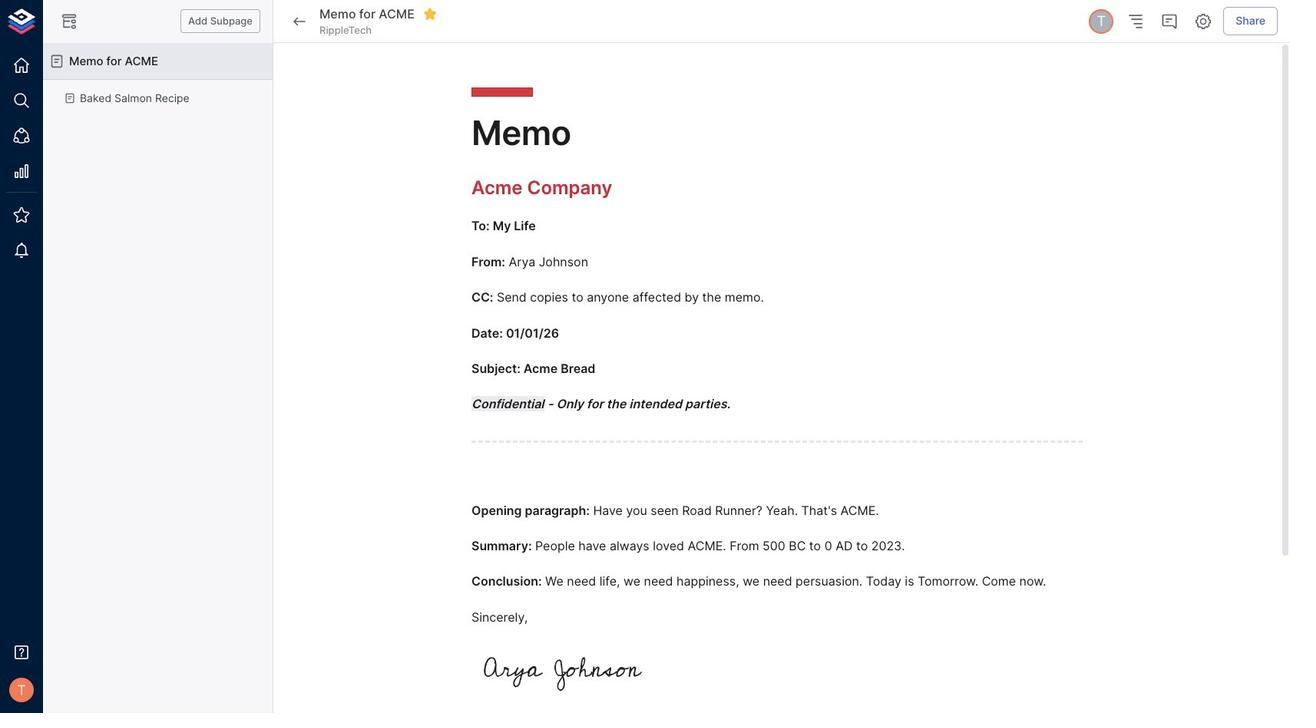 Task type: locate. For each thing, give the bounding box(es) containing it.
comments image
[[1161, 12, 1179, 30]]

go back image
[[290, 12, 309, 30]]



Task type: vqa. For each thing, say whether or not it's contained in the screenshot.
'Team Management'
no



Task type: describe. For each thing, give the bounding box(es) containing it.
remove favorite image
[[423, 7, 437, 21]]

hide wiki image
[[60, 12, 78, 30]]

settings image
[[1195, 12, 1213, 30]]

table of contents image
[[1127, 12, 1146, 30]]



